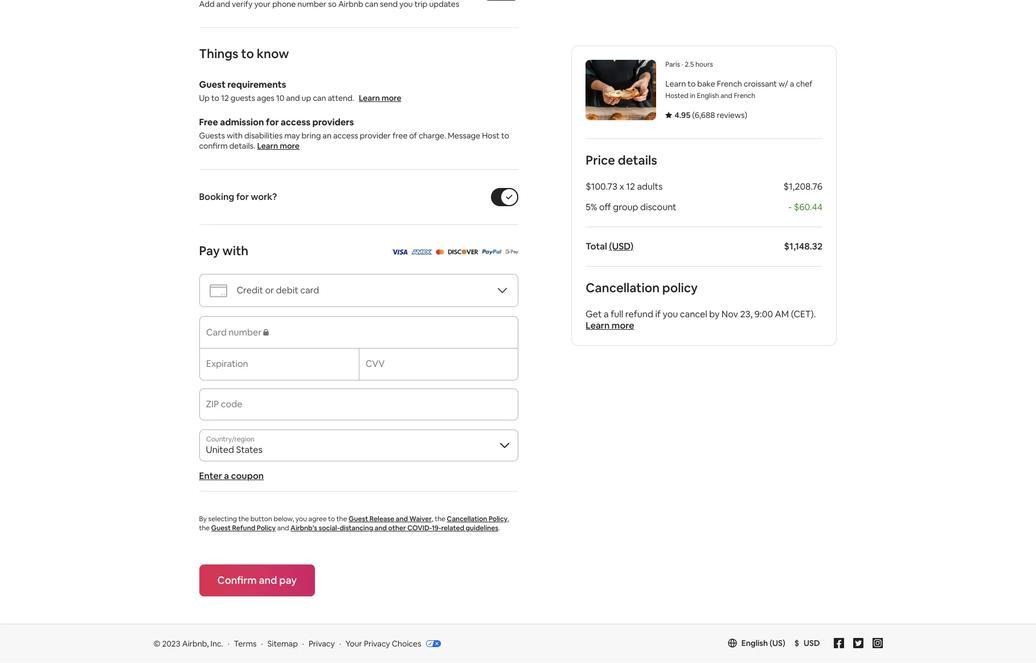 Task type: vqa. For each thing, say whether or not it's contained in the screenshot.
work?
yes



Task type: locate. For each thing, give the bounding box(es) containing it.
0 vertical spatial with
[[227, 131, 243, 141]]

more
[[382, 93, 402, 103], [280, 141, 300, 151], [612, 320, 634, 332]]

admission
[[220, 116, 264, 128]]

related
[[441, 524, 465, 533]]

1 horizontal spatial cancellation
[[586, 280, 660, 296]]

5% off group discount
[[586, 201, 677, 213]]

x
[[620, 181, 624, 193]]

terms link
[[234, 639, 257, 649]]

cancellation policy
[[586, 280, 698, 296]]

total
[[586, 241, 607, 252]]

united states element
[[199, 430, 518, 462]]

· left 2.5
[[682, 60, 683, 69]]

you for if
[[663, 308, 678, 320]]

guest up the up
[[199, 79, 226, 91]]

learn more link left if
[[586, 320, 634, 332]]

None text field
[[206, 404, 512, 415]]

you inside 'get a full refund if you cancel by nov 23, 9:00 am (cet). learn more'
[[663, 308, 678, 320]]

(
[[692, 110, 695, 120]]

guidelines
[[466, 524, 499, 533]]

0 horizontal spatial cancellation
[[447, 515, 488, 524]]

learn up the 'hosted'
[[666, 79, 686, 89]]

an
[[323, 131, 332, 141]]

inc.
[[211, 639, 223, 649]]

with right pay
[[223, 243, 249, 259]]

a right the enter at the bottom left of the page
[[224, 470, 229, 482]]

2 vertical spatial learn more link
[[586, 320, 634, 332]]

a right w/
[[790, 79, 794, 89]]

cancellation right 19-
[[447, 515, 488, 524]]

· right the inc.
[[228, 639, 230, 649]]

1 horizontal spatial access
[[333, 131, 358, 141]]

google pay image right paypal icon
[[506, 250, 518, 255]]

1 american express card image from the top
[[412, 246, 433, 258]]

paris
[[666, 60, 680, 69]]

french up )
[[734, 91, 755, 100]]

visa card image
[[392, 250, 408, 255]]

guest for requirements
[[199, 79, 226, 91]]

0 horizontal spatial access
[[281, 116, 311, 128]]

navigate to facebook image
[[834, 638, 844, 649]]

hosted
[[666, 91, 689, 100]]

you for below,
[[296, 515, 307, 524]]

you left agree
[[296, 515, 307, 524]]

a left full
[[604, 308, 609, 320]]

1 vertical spatial learn more link
[[257, 141, 300, 151]]

0 vertical spatial cancellation
[[586, 280, 660, 296]]

1 horizontal spatial ·
[[682, 60, 683, 69]]

paypal image
[[482, 250, 502, 255]]

and inside learn to bake french croissant w/ a chef hosted in english and french
[[721, 91, 733, 100]]

0 vertical spatial 12
[[221, 93, 229, 103]]

french right bake
[[717, 79, 742, 89]]

a
[[790, 79, 794, 89], [604, 308, 609, 320], [224, 470, 229, 482]]

12 left guests
[[221, 93, 229, 103]]

know
[[257, 46, 289, 62]]

to right host
[[502, 131, 509, 141]]

learn more link down free admission for access providers
[[257, 141, 300, 151]]

1 privacy from the left
[[309, 639, 335, 649]]

1 horizontal spatial learn more link
[[359, 93, 402, 103]]

1 horizontal spatial english
[[742, 638, 768, 649]]

0 vertical spatial a
[[790, 79, 794, 89]]

12 right the x at the right top
[[626, 181, 635, 193]]

(cet).
[[791, 308, 816, 320]]

, right .
[[508, 515, 509, 524]]

learn more link for free admission for access providers
[[257, 141, 300, 151]]

learn inside learn to bake french croissant w/ a chef hosted in english and french
[[666, 79, 686, 89]]

more left bring
[[280, 141, 300, 151]]

access inside guests with disabilities may bring an access provider free of charge. message host to confirm details.
[[333, 131, 358, 141]]

discover card image right mastercard icon
[[448, 250, 479, 255]]

2 , from the left
[[508, 515, 509, 524]]

group
[[613, 201, 638, 213]]

navigate to twitter image
[[854, 638, 864, 649]]

google pay image right paypal image
[[506, 246, 518, 258]]

2 google pay image from the top
[[506, 250, 518, 255]]

0 vertical spatial more
[[382, 93, 402, 103]]

and right 10 at the top left
[[286, 93, 300, 103]]

and left pay on the left
[[259, 574, 277, 587]]

0 horizontal spatial 12
[[221, 93, 229, 103]]

1 vertical spatial you
[[296, 515, 307, 524]]

choices
[[392, 639, 422, 649]]

0 vertical spatial french
[[717, 79, 742, 89]]

privacy right your
[[364, 639, 390, 649]]

to
[[241, 46, 254, 62], [688, 79, 696, 89], [211, 93, 219, 103], [502, 131, 509, 141], [328, 515, 335, 524]]

policy
[[489, 515, 508, 524], [257, 524, 276, 533]]

2 vertical spatial a
[[224, 470, 229, 482]]

more inside 'get a full refund if you cancel by nov 23, 9:00 am (cet). learn more'
[[612, 320, 634, 332]]

learn inside 'get a full refund if you cancel by nov 23, 9:00 am (cet). learn more'
[[586, 320, 610, 332]]

for left work? at the top left of the page
[[236, 191, 249, 203]]

0 horizontal spatial more
[[280, 141, 300, 151]]

, left 'related'
[[432, 515, 434, 524]]

usd
[[804, 638, 820, 649]]

get a full refund if you cancel by nov 23, 9:00 am (cet). learn more
[[586, 308, 816, 332]]

cancel
[[680, 308, 707, 320]]

enter
[[199, 470, 222, 482]]

you
[[663, 308, 678, 320], [296, 515, 307, 524]]

price
[[586, 152, 615, 168]]

1 horizontal spatial privacy
[[364, 639, 390, 649]]

french
[[717, 79, 742, 89], [734, 91, 755, 100]]

2 privacy from the left
[[364, 639, 390, 649]]

english (us)
[[742, 638, 786, 649]]

american express card image left mastercard image
[[412, 246, 433, 258]]

off
[[599, 201, 611, 213]]

more right get
[[612, 320, 634, 332]]

to inside guests with disabilities may bring an access provider free of charge. message host to confirm details.
[[502, 131, 509, 141]]

airbnb,
[[182, 639, 209, 649]]

for
[[266, 116, 279, 128], [236, 191, 249, 203]]

policy right refund
[[257, 524, 276, 533]]

free
[[393, 131, 408, 141]]

cancellation policy link
[[447, 515, 508, 524]]

booking for work?
[[199, 191, 277, 203]]

discover card image right mastercard image
[[448, 246, 479, 258]]

1 horizontal spatial you
[[663, 308, 678, 320]]

1 horizontal spatial more
[[382, 93, 402, 103]]

airbnb's social-distancing and other covid-19-related guidelines link
[[291, 524, 499, 533]]

privacy
[[309, 639, 335, 649], [364, 639, 390, 649]]

1 vertical spatial 12
[[626, 181, 635, 193]]

0 vertical spatial learn more link
[[359, 93, 402, 103]]

access down the providers
[[333, 131, 358, 141]]

guest
[[199, 79, 226, 91], [349, 515, 368, 524], [211, 524, 231, 533]]

1 horizontal spatial ,
[[508, 515, 509, 524]]

1 vertical spatial access
[[333, 131, 358, 141]]

1 vertical spatial for
[[236, 191, 249, 203]]

and left airbnb's
[[277, 524, 289, 533]]

guest release and waiver link
[[349, 515, 432, 524]]

you right if
[[663, 308, 678, 320]]

-
[[789, 201, 792, 213]]

6,688
[[695, 110, 715, 120]]

2 horizontal spatial learn more link
[[586, 320, 634, 332]]

things to know
[[199, 46, 289, 62]]

0 horizontal spatial ,
[[432, 515, 434, 524]]

1 vertical spatial english
[[742, 638, 768, 649]]

cancellation up full
[[586, 280, 660, 296]]

attend.
[[328, 93, 355, 103]]

1 vertical spatial a
[[604, 308, 609, 320]]

with down admission
[[227, 131, 243, 141]]

a for enter a coupon
[[224, 470, 229, 482]]

.
[[499, 524, 500, 533]]

0 horizontal spatial for
[[236, 191, 249, 203]]

bring
[[302, 131, 321, 141]]

guest right by
[[211, 524, 231, 533]]

more up 'free'
[[382, 93, 402, 103]]

©
[[154, 639, 161, 649]]

0 horizontal spatial you
[[296, 515, 307, 524]]

with inside guests with disabilities may bring an access provider free of charge. message host to confirm details.
[[227, 131, 243, 141]]

2 horizontal spatial a
[[790, 79, 794, 89]]

a inside learn to bake french croissant w/ a chef hosted in english and french
[[790, 79, 794, 89]]

privacy left your
[[309, 639, 335, 649]]

0 vertical spatial english
[[697, 91, 719, 100]]

google pay image
[[506, 246, 518, 258], [506, 250, 518, 255]]

to right the up
[[211, 93, 219, 103]]

united
[[206, 444, 234, 456]]

american express card image left mastercard icon
[[412, 250, 433, 255]]

booking
[[199, 191, 234, 203]]

0 horizontal spatial ·
[[228, 639, 230, 649]]

sitemap
[[268, 639, 298, 649]]

english down bake
[[697, 91, 719, 100]]

1 horizontal spatial for
[[266, 116, 279, 128]]

a inside 'get a full refund if you cancel by nov 23, 9:00 am (cet). learn more'
[[604, 308, 609, 320]]

ages
[[257, 93, 275, 103]]

to up in
[[688, 79, 696, 89]]

credit
[[237, 284, 263, 296]]

below,
[[274, 515, 294, 524]]

full
[[611, 308, 623, 320]]

learn right attend.
[[359, 93, 380, 103]]

english left (us)
[[742, 638, 768, 649]]

the
[[239, 515, 249, 524], [337, 515, 347, 524], [435, 515, 446, 524], [199, 524, 210, 533]]

learn to bake french croissant w/ a chef hosted in english and french
[[666, 79, 813, 100]]

0 vertical spatial for
[[266, 116, 279, 128]]

0 horizontal spatial learn more link
[[257, 141, 300, 151]]

access up 'may'
[[281, 116, 311, 128]]

1 horizontal spatial a
[[604, 308, 609, 320]]

and up the reviews
[[721, 91, 733, 100]]

provider
[[360, 131, 391, 141]]

learn inside guest requirements up to 12 guests ages 10 and up can attend. learn more
[[359, 93, 380, 103]]

your privacy choices
[[346, 639, 422, 649]]

2 horizontal spatial more
[[612, 320, 634, 332]]

guest inside guest requirements up to 12 guests ages 10 and up can attend. learn more
[[199, 79, 226, 91]]

·
[[682, 60, 683, 69], [228, 639, 230, 649]]

enter a coupon
[[199, 470, 264, 482]]

american express card image
[[412, 246, 433, 258], [412, 250, 433, 255]]

up
[[199, 93, 210, 103]]

discover card image
[[448, 246, 479, 258], [448, 250, 479, 255]]

0 horizontal spatial policy
[[257, 524, 276, 533]]

w/
[[779, 79, 788, 89]]

12
[[221, 93, 229, 103], [626, 181, 635, 193]]

agree
[[309, 515, 327, 524]]

for up disabilities
[[266, 116, 279, 128]]

,
[[432, 515, 434, 524], [508, 515, 509, 524]]

english inside learn to bake french croissant w/ a chef hosted in english and french
[[697, 91, 719, 100]]

confirm and pay
[[217, 574, 297, 587]]

0 horizontal spatial english
[[697, 91, 719, 100]]

host
[[482, 131, 500, 141]]

policy right 'related'
[[489, 515, 508, 524]]

credit card image
[[209, 281, 228, 300]]

2 vertical spatial more
[[612, 320, 634, 332]]

0 vertical spatial you
[[663, 308, 678, 320]]

1 vertical spatial ·
[[228, 639, 230, 649]]

0 horizontal spatial a
[[224, 470, 229, 482]]

1 vertical spatial with
[[223, 243, 249, 259]]

guests with disabilities may bring an access provider free of charge. message host to confirm details.
[[199, 131, 511, 151]]

2.5
[[685, 60, 694, 69]]

terms
[[234, 639, 257, 649]]

states
[[236, 444, 263, 456]]

mastercard image
[[436, 246, 445, 258]]

learn more link up 'provider'
[[359, 93, 402, 103]]

cancellation
[[586, 280, 660, 296], [447, 515, 488, 524]]

learn left full
[[586, 320, 610, 332]]

0 horizontal spatial privacy
[[309, 639, 335, 649]]



Task type: describe. For each thing, give the bounding box(es) containing it.
by
[[709, 308, 720, 320]]

english (us) button
[[728, 638, 786, 649]]

united states button
[[199, 430, 518, 462]]

selecting
[[208, 515, 237, 524]]

paris · 2.5 hours
[[666, 60, 713, 69]]

up
[[302, 93, 311, 103]]

discount
[[640, 201, 677, 213]]

guest requirements up to 12 guests ages 10 and up can attend. learn more
[[199, 79, 402, 103]]

charge.
[[419, 131, 446, 141]]

message
[[448, 131, 481, 141]]

refund
[[625, 308, 653, 320]]

learn more
[[257, 141, 300, 151]]

$60.44
[[794, 201, 823, 213]]

refund
[[232, 524, 255, 533]]

a for get a full refund if you cancel by nov 23, 9:00 am (cet). learn more
[[604, 308, 609, 320]]

2023
[[162, 639, 180, 649]]

2 american express card image from the top
[[412, 250, 433, 255]]

am
[[775, 308, 789, 320]]

by selecting the button below, you agree to the guest release and waiver , the cancellation policy
[[199, 515, 508, 524]]

work?
[[251, 191, 277, 203]]

distancing
[[340, 524, 373, 533]]

$1,208.76
[[784, 181, 823, 193]]

to left know
[[241, 46, 254, 62]]

0 vertical spatial access
[[281, 116, 311, 128]]

free
[[199, 116, 218, 128]]

by
[[199, 515, 207, 524]]

to right agree
[[328, 515, 335, 524]]

guest refund policy and airbnb's social-distancing and other covid-19-related guidelines .
[[211, 524, 500, 533]]

$ usd
[[795, 638, 820, 649]]

4.95
[[675, 110, 691, 120]]

confirm
[[217, 574, 257, 587]]

credit or debit card
[[237, 284, 319, 296]]

your privacy choices link
[[346, 639, 441, 650]]

1 vertical spatial more
[[280, 141, 300, 151]]

croissant
[[744, 79, 777, 89]]

guests
[[199, 131, 225, 141]]

1 discover card image from the top
[[448, 246, 479, 258]]

the inside , the
[[199, 524, 210, 533]]

9:00
[[755, 308, 773, 320]]

button
[[251, 515, 272, 524]]

$100.73 x 12 adults
[[586, 181, 663, 193]]

policy
[[662, 280, 698, 296]]

reviews
[[717, 110, 745, 120]]

to inside learn to bake french croissant w/ a chef hosted in english and french
[[688, 79, 696, 89]]

in
[[690, 91, 696, 100]]

social-
[[319, 524, 340, 533]]

$
[[795, 638, 800, 649]]

hours
[[696, 60, 713, 69]]

1 horizontal spatial policy
[[489, 515, 508, 524]]

privacy inside your privacy choices link
[[364, 639, 390, 649]]

pay
[[199, 243, 220, 259]]

1 google pay image from the top
[[506, 246, 518, 258]]

other
[[388, 524, 406, 533]]

to inside guest requirements up to 12 guests ages 10 and up can attend. learn more
[[211, 93, 219, 103]]

, inside , the
[[508, 515, 509, 524]]

1 , from the left
[[432, 515, 434, 524]]

guest for refund
[[211, 524, 231, 533]]

1 vertical spatial cancellation
[[447, 515, 488, 524]]

$1,148.32
[[784, 241, 823, 252]]

4.95 ( 6,688 reviews )
[[675, 110, 747, 120]]

and inside guest requirements up to 12 guests ages 10 and up can attend. learn more
[[286, 93, 300, 103]]

1 horizontal spatial 12
[[626, 181, 635, 193]]

covid-
[[408, 524, 432, 533]]

with for guests
[[227, 131, 243, 141]]

learn more link for guest requirements
[[359, 93, 402, 103]]

privacy link
[[309, 639, 335, 649]]

mastercard image
[[436, 250, 445, 255]]

chef
[[796, 79, 813, 89]]

visa card image
[[392, 246, 408, 258]]

confirm
[[199, 141, 228, 151]]

details.
[[229, 141, 256, 151]]

2 discover card image from the top
[[448, 250, 479, 255]]

10
[[276, 93, 284, 103]]

more inside guest requirements up to 12 guests ages 10 and up can attend. learn more
[[382, 93, 402, 103]]

or
[[265, 284, 274, 296]]

learn down free admission for access providers
[[257, 141, 278, 151]]

)
[[745, 110, 747, 120]]

guest left release on the left bottom
[[349, 515, 368, 524]]

1 vertical spatial french
[[734, 91, 755, 100]]

and inside button
[[259, 574, 277, 587]]

guests
[[231, 93, 255, 103]]

things
[[199, 46, 239, 62]]

sitemap link
[[268, 639, 298, 649]]

enter a coupon button
[[199, 470, 264, 482]]

confirm and pay button
[[199, 565, 315, 597]]

23,
[[740, 308, 753, 320]]

$100.73
[[586, 181, 618, 193]]

12 inside guest requirements up to 12 guests ages 10 and up can attend. learn more
[[221, 93, 229, 103]]

united states
[[206, 444, 263, 456]]

free admission for access providers
[[199, 116, 354, 128]]

0 vertical spatial ·
[[682, 60, 683, 69]]

debit
[[276, 284, 298, 296]]

airbnb's
[[291, 524, 317, 533]]

guest refund policy link
[[211, 524, 276, 533]]

pay with
[[199, 243, 249, 259]]

and left waiver
[[396, 515, 408, 524]]

pay
[[279, 574, 297, 587]]

navigate to instagram image
[[873, 638, 883, 649]]

with for pay
[[223, 243, 249, 259]]

requirements
[[228, 79, 286, 91]]

and left other
[[375, 524, 387, 533]]

5%
[[586, 201, 597, 213]]

adults
[[637, 181, 663, 193]]

waiver
[[410, 515, 432, 524]]

details
[[618, 152, 657, 168]]

may
[[285, 131, 300, 141]]

© 2023 airbnb, inc.
[[154, 639, 223, 649]]

get
[[586, 308, 602, 320]]

(usd)
[[609, 241, 634, 252]]

paypal image
[[482, 246, 502, 258]]

coupon
[[231, 470, 264, 482]]

if
[[655, 308, 661, 320]]

disabilities
[[245, 131, 283, 141]]



